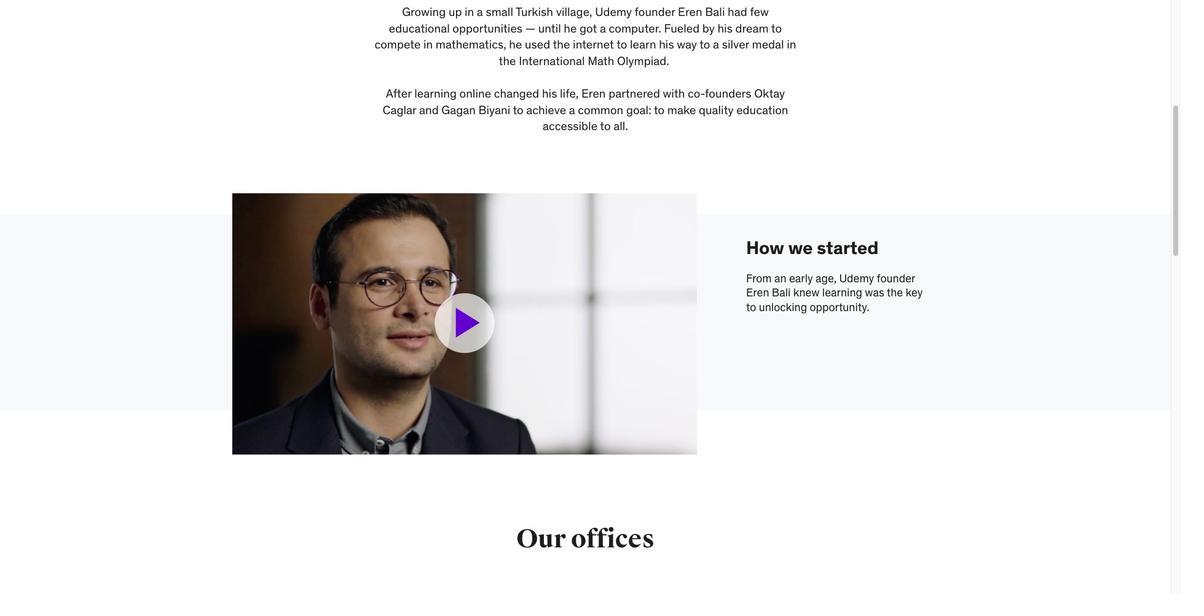 Task type: vqa. For each thing, say whether or not it's contained in the screenshot.
the to in the From An Early Age, Udemy Founder Eren Bali Knew Learning Was The Key To Unlocking Opportunity.
yes



Task type: describe. For each thing, give the bounding box(es) containing it.
to down by
[[700, 37, 710, 52]]

from an early age, udemy founder eren bali knew learning was the key to unlocking opportunity.
[[746, 272, 923, 314]]

founder inside from an early age, udemy founder eren bali knew learning was the key to unlocking opportunity.
[[877, 272, 915, 286]]

accessible
[[543, 119, 598, 133]]

opportunities
[[453, 21, 523, 35]]

medal
[[752, 37, 784, 52]]

growing
[[402, 4, 446, 19]]

1 vertical spatial the
[[499, 53, 516, 68]]

make
[[667, 102, 696, 117]]

used
[[525, 37, 550, 52]]

few
[[750, 4, 769, 19]]

goal:
[[626, 102, 651, 117]]

bali inside "growing up in a small turkish village, udemy founder eren bali had few educational opportunities — until he got a computer. fueled by his dream to compete in mathematics, he used the internet to learn his way to a silver medal in the international math olympiad."
[[705, 4, 725, 19]]

changed
[[494, 86, 539, 101]]

online
[[459, 86, 491, 101]]

village,
[[556, 4, 592, 19]]

1 horizontal spatial his
[[659, 37, 674, 52]]

had
[[728, 4, 747, 19]]

all.
[[614, 119, 628, 133]]

achieve
[[526, 102, 566, 117]]

0 horizontal spatial in
[[423, 37, 433, 52]]

turkish
[[516, 4, 553, 19]]

how
[[746, 236, 784, 259]]

1 vertical spatial he
[[509, 37, 522, 52]]

learning inside the after learning online changed his life, eren partnered with co-founders oktay caglar and gagan biyani to achieve a common goal: to make quality education accessible to all.
[[414, 86, 457, 101]]

quality
[[699, 102, 734, 117]]

1 horizontal spatial the
[[553, 37, 570, 52]]

to up 'medal'
[[771, 21, 782, 35]]

to inside from an early age, udemy founder eren bali knew learning was the key to unlocking opportunity.
[[746, 300, 756, 314]]

growing up in a small turkish village, udemy founder eren bali had few educational opportunities — until he got a computer. fueled by his dream to compete in mathematics, he used the internet to learn his way to a silver medal in the international math olympiad.
[[375, 4, 796, 68]]

0 vertical spatial his
[[718, 21, 733, 35]]

an
[[774, 272, 786, 286]]

age,
[[816, 272, 837, 286]]

learning inside from an early age, udemy founder eren bali knew learning was the key to unlocking opportunity.
[[822, 286, 862, 300]]

partnered
[[609, 86, 660, 101]]

offices
[[571, 524, 655, 556]]

2 horizontal spatial in
[[787, 37, 796, 52]]

until
[[538, 21, 561, 35]]

gagan
[[441, 102, 476, 117]]

up
[[449, 4, 462, 19]]

fueled
[[664, 21, 700, 35]]

was
[[865, 286, 884, 300]]

learn
[[630, 37, 656, 52]]

early
[[789, 272, 813, 286]]

to left all.
[[600, 119, 611, 133]]

common
[[578, 102, 623, 117]]

a up opportunities
[[477, 4, 483, 19]]

how we started
[[746, 236, 879, 259]]

small
[[486, 4, 513, 19]]

education
[[736, 102, 788, 117]]

opportunity.
[[810, 300, 869, 314]]



Task type: locate. For each thing, give the bounding box(es) containing it.
1 horizontal spatial eren
[[678, 4, 702, 19]]

0 vertical spatial learning
[[414, 86, 457, 101]]

to down changed
[[513, 102, 524, 117]]

0 vertical spatial eren
[[678, 4, 702, 19]]

bali up by
[[705, 4, 725, 19]]

in
[[465, 4, 474, 19], [423, 37, 433, 52], [787, 37, 796, 52]]

1 horizontal spatial udemy
[[839, 272, 874, 286]]

eren for after learning online changed his life, eren partnered with co-founders oktay caglar and gagan biyani to achieve a common goal: to make quality education accessible to all.
[[581, 86, 606, 101]]

2 vertical spatial the
[[887, 286, 903, 300]]

he left used
[[509, 37, 522, 52]]

udemy up computer.
[[595, 4, 632, 19]]

learning up opportunity.
[[822, 286, 862, 300]]

a up accessible
[[569, 102, 575, 117]]

our
[[516, 524, 566, 556]]

bali inside from an early age, udemy founder eren bali knew learning was the key to unlocking opportunity.
[[772, 286, 791, 300]]

0 vertical spatial udemy
[[595, 4, 632, 19]]

biyani
[[479, 102, 510, 117]]

bali
[[705, 4, 725, 19], [772, 286, 791, 300]]

after learning online changed his life, eren partnered with co-founders oktay caglar and gagan biyani to achieve a common goal: to make quality education accessible to all.
[[383, 86, 788, 133]]

eren inside the after learning online changed his life, eren partnered with co-founders oktay caglar and gagan biyani to achieve a common goal: to make quality education accessible to all.
[[581, 86, 606, 101]]

1 vertical spatial udemy
[[839, 272, 874, 286]]

he
[[564, 21, 577, 35], [509, 37, 522, 52]]

2 vertical spatial eren
[[746, 286, 769, 300]]

educational
[[389, 21, 450, 35]]

computer.
[[609, 21, 661, 35]]

founder up computer.
[[635, 4, 675, 19]]

eren for from an early age, udemy founder eren bali knew learning was the key to unlocking opportunity.
[[746, 286, 769, 300]]

1 vertical spatial his
[[659, 37, 674, 52]]

a down by
[[713, 37, 719, 52]]

silver
[[722, 37, 749, 52]]

oktay
[[754, 86, 785, 101]]

1 vertical spatial learning
[[822, 286, 862, 300]]

to
[[771, 21, 782, 35], [617, 37, 627, 52], [700, 37, 710, 52], [513, 102, 524, 117], [654, 102, 665, 117], [600, 119, 611, 133], [746, 300, 756, 314]]

in right the up
[[465, 4, 474, 19]]

2 horizontal spatial his
[[718, 21, 733, 35]]

bali down the "an"
[[772, 286, 791, 300]]

mathematics,
[[436, 37, 506, 52]]

1 horizontal spatial in
[[465, 4, 474, 19]]

0 vertical spatial bali
[[705, 4, 725, 19]]

eren down from
[[746, 286, 769, 300]]

0 horizontal spatial bali
[[705, 4, 725, 19]]

eren up common
[[581, 86, 606, 101]]

founder up key
[[877, 272, 915, 286]]

udemy
[[595, 4, 632, 19], [839, 272, 874, 286]]

1 vertical spatial founder
[[877, 272, 915, 286]]

0 vertical spatial founder
[[635, 4, 675, 19]]

2 horizontal spatial eren
[[746, 286, 769, 300]]

his inside the after learning online changed his life, eren partnered with co-founders oktay caglar and gagan biyani to achieve a common goal: to make quality education accessible to all.
[[542, 86, 557, 101]]

0 horizontal spatial the
[[499, 53, 516, 68]]

1 vertical spatial bali
[[772, 286, 791, 300]]

eren up the fueled
[[678, 4, 702, 19]]

olympiad.
[[617, 53, 669, 68]]

the up changed
[[499, 53, 516, 68]]

from
[[746, 272, 772, 286]]

1 horizontal spatial bali
[[772, 286, 791, 300]]

1 vertical spatial eren
[[581, 86, 606, 101]]

in down educational
[[423, 37, 433, 52]]

co-
[[688, 86, 705, 101]]

and
[[419, 102, 439, 117]]

eren inside "growing up in a small turkish village, udemy founder eren bali had few educational opportunities — until he got a computer. fueled by his dream to compete in mathematics, he used the internet to learn his way to a silver medal in the international math olympiad."
[[678, 4, 702, 19]]

his right by
[[718, 21, 733, 35]]

learning
[[414, 86, 457, 101], [822, 286, 862, 300]]

internet
[[573, 37, 614, 52]]

udemy inside "growing up in a small turkish village, udemy founder eren bali had few educational opportunities — until he got a computer. fueled by his dream to compete in mathematics, he used the internet to learn his way to a silver medal in the international math olympiad."
[[595, 4, 632, 19]]

his up achieve
[[542, 86, 557, 101]]

his
[[718, 21, 733, 35], [659, 37, 674, 52], [542, 86, 557, 101]]

udemy up was
[[839, 272, 874, 286]]

1 horizontal spatial he
[[564, 21, 577, 35]]

eren
[[678, 4, 702, 19], [581, 86, 606, 101], [746, 286, 769, 300]]

0 horizontal spatial founder
[[635, 4, 675, 19]]

got
[[580, 21, 597, 35]]

his left way
[[659, 37, 674, 52]]

in right 'medal'
[[787, 37, 796, 52]]

0 horizontal spatial learning
[[414, 86, 457, 101]]

way
[[677, 37, 697, 52]]

a
[[477, 4, 483, 19], [600, 21, 606, 35], [713, 37, 719, 52], [569, 102, 575, 117]]

life,
[[560, 86, 579, 101]]

started
[[817, 236, 879, 259]]

knew
[[793, 286, 820, 300]]

math
[[588, 53, 614, 68]]

the left key
[[887, 286, 903, 300]]

the up international on the top left
[[553, 37, 570, 52]]

the inside from an early age, udemy founder eren bali knew learning was the key to unlocking opportunity.
[[887, 286, 903, 300]]

to right goal:
[[654, 102, 665, 117]]

—
[[525, 21, 535, 35]]

caglar
[[383, 102, 416, 117]]

with
[[663, 86, 685, 101]]

1 horizontal spatial founder
[[877, 272, 915, 286]]

unlocking
[[759, 300, 807, 314]]

he down "village,"
[[564, 21, 577, 35]]

2 horizontal spatial the
[[887, 286, 903, 300]]

udemy inside from an early age, udemy founder eren bali knew learning was the key to unlocking opportunity.
[[839, 272, 874, 286]]

eren inside from an early age, udemy founder eren bali knew learning was the key to unlocking opportunity.
[[746, 286, 769, 300]]

0 vertical spatial he
[[564, 21, 577, 35]]

2 vertical spatial his
[[542, 86, 557, 101]]

1 horizontal spatial learning
[[822, 286, 862, 300]]

by
[[702, 21, 715, 35]]

founder inside "growing up in a small turkish village, udemy founder eren bali had few educational opportunities — until he got a computer. fueled by his dream to compete in mathematics, he used the internet to learn his way to a silver medal in the international math olympiad."
[[635, 4, 675, 19]]

a inside the after learning online changed his life, eren partnered with co-founders oktay caglar and gagan biyani to achieve a common goal: to make quality education accessible to all.
[[569, 102, 575, 117]]

our offices
[[516, 524, 655, 556]]

0 horizontal spatial udemy
[[595, 4, 632, 19]]

learning up and on the left top of the page
[[414, 86, 457, 101]]

0 horizontal spatial eren
[[581, 86, 606, 101]]

the
[[553, 37, 570, 52], [499, 53, 516, 68], [887, 286, 903, 300]]

to down from
[[746, 300, 756, 314]]

international
[[519, 53, 585, 68]]

founder
[[635, 4, 675, 19], [877, 272, 915, 286]]

to down computer.
[[617, 37, 627, 52]]

compete
[[375, 37, 421, 52]]

we
[[788, 236, 813, 259]]

0 vertical spatial the
[[553, 37, 570, 52]]

key
[[906, 286, 923, 300]]

a right got
[[600, 21, 606, 35]]

0 horizontal spatial he
[[509, 37, 522, 52]]

founders
[[705, 86, 751, 101]]

after
[[386, 86, 412, 101]]

dream
[[735, 21, 769, 35]]

0 horizontal spatial his
[[542, 86, 557, 101]]



